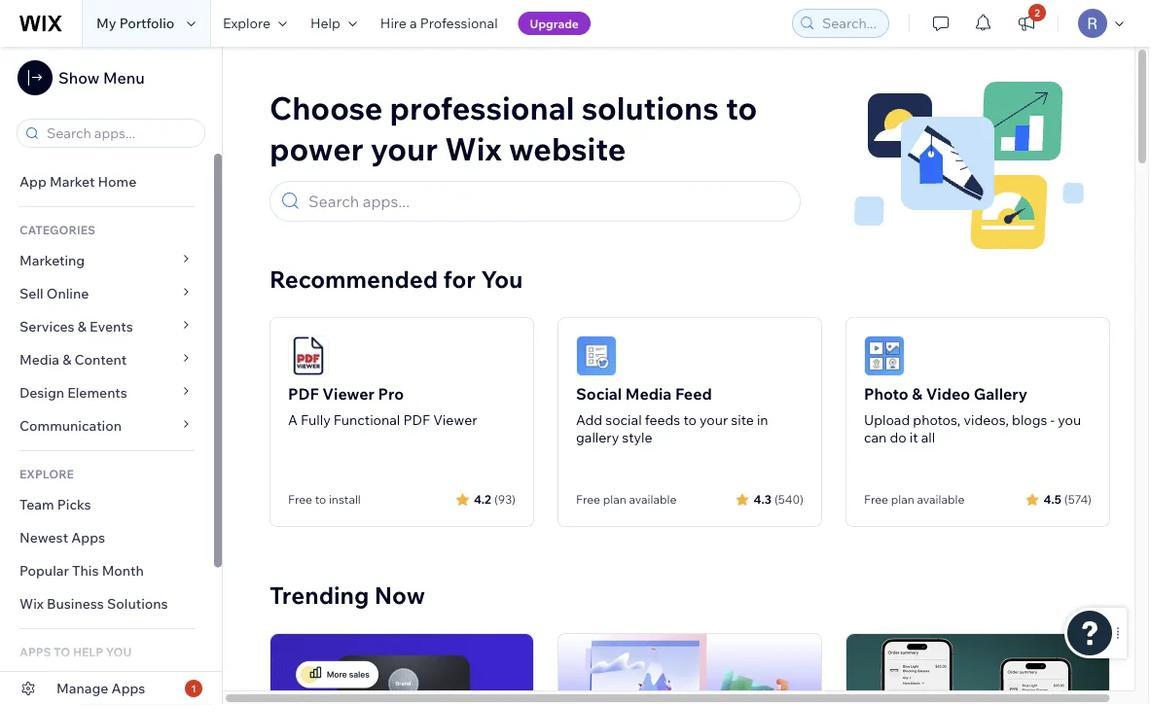 Task type: describe. For each thing, give the bounding box(es) containing it.
videos,
[[964, 412, 1009, 429]]

sidebar element
[[0, 47, 223, 706]]

4.5 (574)
[[1044, 492, 1092, 507]]

4.5
[[1044, 492, 1062, 507]]

media inside sidebar element
[[19, 351, 59, 368]]

home
[[98, 173, 137, 190]]

portfolio
[[119, 15, 175, 32]]

popular
[[19, 563, 69, 580]]

photo
[[864, 385, 909, 404]]

apps to help you
[[19, 645, 132, 660]]

your inside social media feed add social feeds to your site in gallery style
[[700, 412, 728, 429]]

4.2 (93)
[[474, 492, 516, 507]]

online
[[47, 285, 89, 302]]

photos,
[[913, 412, 961, 429]]

wix inside sidebar element
[[19, 596, 44, 613]]

plan for photo
[[891, 493, 915, 507]]

style
[[622, 429, 653, 446]]

wix inside choose professional solutions to power your wix website
[[445, 129, 502, 168]]

feed
[[675, 385, 712, 404]]

communication
[[19, 418, 125, 435]]

media inside social media feed add social feeds to your site in gallery style
[[626, 385, 672, 404]]

0 horizontal spatial pdf
[[288, 385, 319, 404]]

trending now
[[270, 581, 425, 610]]

events
[[90, 318, 133, 335]]

photo & video gallery logo image
[[864, 336, 905, 377]]

plan for social
[[603, 493, 627, 507]]

0 horizontal spatial viewer
[[323, 385, 375, 404]]

4.2
[[474, 492, 491, 507]]

categories
[[19, 222, 95, 237]]

professional
[[420, 15, 498, 32]]

free plan available for add
[[576, 493, 677, 507]]

in
[[757, 412, 769, 429]]

1 horizontal spatial search apps... field
[[303, 182, 791, 221]]

free plan available for gallery
[[864, 493, 965, 507]]

app
[[19, 173, 47, 190]]

hire
[[380, 15, 407, 32]]

video
[[926, 385, 971, 404]]

show
[[58, 68, 100, 88]]

newest apps link
[[0, 522, 214, 555]]

recommended for you
[[270, 265, 523, 294]]

1
[[191, 683, 196, 695]]

pdf viewer pro a fully functional pdf viewer
[[288, 385, 477, 429]]

available for add
[[629, 493, 677, 507]]

it
[[910, 429, 919, 446]]

team
[[19, 496, 54, 514]]

a
[[410, 15, 417, 32]]

gallery
[[974, 385, 1028, 404]]

market
[[50, 173, 95, 190]]

sell online link
[[0, 277, 214, 311]]

4.3
[[754, 492, 772, 507]]

manage apps
[[56, 680, 145, 697]]

popular this month
[[19, 563, 144, 580]]

search apps... field inside sidebar element
[[41, 120, 199, 147]]

pdf viewer pro logo image
[[288, 336, 329, 377]]

gallery
[[576, 429, 619, 446]]

apps for manage apps
[[112, 680, 145, 697]]

social
[[606, 412, 642, 429]]

my
[[96, 15, 116, 32]]

to
[[54, 645, 70, 660]]

4.3 (540)
[[754, 492, 804, 507]]

design
[[19, 385, 64, 402]]

solutions
[[107, 596, 168, 613]]

help button
[[299, 0, 369, 47]]

marketing
[[19, 252, 85, 269]]

recommended
[[270, 265, 438, 294]]

services
[[19, 318, 75, 335]]

choose
[[270, 88, 383, 128]]

(540)
[[775, 492, 804, 507]]

show menu
[[58, 68, 145, 88]]

menu
[[103, 68, 145, 88]]

apps for newest apps
[[71, 530, 105, 547]]

content
[[74, 351, 127, 368]]

website
[[509, 129, 626, 168]]

this
[[72, 563, 99, 580]]

sell
[[19, 285, 43, 302]]

free to install
[[288, 493, 361, 507]]

fully
[[301, 412, 331, 429]]

to inside choose professional solutions to power your wix website
[[726, 88, 758, 128]]

trending
[[270, 581, 369, 610]]

design elements link
[[0, 377, 214, 410]]

& for events
[[78, 318, 87, 335]]

you
[[481, 265, 523, 294]]

photo & video gallery upload photos, videos, blogs - you can do it all
[[864, 385, 1082, 446]]

wix business solutions link
[[0, 588, 214, 621]]

functional
[[334, 412, 400, 429]]

apps
[[19, 645, 51, 660]]

design elements
[[19, 385, 127, 402]]

can
[[864, 429, 887, 446]]

(574)
[[1065, 492, 1092, 507]]

upload
[[864, 412, 910, 429]]

hire a professional link
[[369, 0, 510, 47]]



Task type: vqa. For each thing, say whether or not it's contained in the screenshot.


Task type: locate. For each thing, give the bounding box(es) containing it.
1 vertical spatial apps
[[112, 680, 145, 697]]

pdf
[[288, 385, 319, 404], [403, 412, 430, 429]]

elements
[[67, 385, 127, 402]]

viewer up 4.2
[[433, 412, 477, 429]]

& left content
[[62, 351, 71, 368]]

1 vertical spatial viewer
[[433, 412, 477, 429]]

viewer
[[323, 385, 375, 404], [433, 412, 477, 429]]

2 button
[[1006, 0, 1048, 47]]

(93)
[[494, 492, 516, 507]]

Search... field
[[817, 10, 883, 37]]

1 horizontal spatial plan
[[891, 493, 915, 507]]

0 vertical spatial &
[[78, 318, 87, 335]]

1 horizontal spatial &
[[78, 318, 87, 335]]

1 plan from the left
[[603, 493, 627, 507]]

professional
[[390, 88, 575, 128]]

2 free plan available from the left
[[864, 493, 965, 507]]

2 vertical spatial to
[[315, 493, 326, 507]]

search apps... field up home
[[41, 120, 199, 147]]

0 horizontal spatial &
[[62, 351, 71, 368]]

1 free from the left
[[288, 493, 312, 507]]

pdf up a
[[288, 385, 319, 404]]

0 horizontal spatial media
[[19, 351, 59, 368]]

2 plan from the left
[[891, 493, 915, 507]]

0 vertical spatial apps
[[71, 530, 105, 547]]

0 horizontal spatial your
[[371, 129, 438, 168]]

1 horizontal spatial free plan available
[[864, 493, 965, 507]]

2
[[1035, 6, 1040, 18]]

pro
[[378, 385, 404, 404]]

you
[[1058, 412, 1082, 429]]

apps
[[71, 530, 105, 547], [112, 680, 145, 697]]

search apps... field down 'website'
[[303, 182, 791, 221]]

to left install
[[315, 493, 326, 507]]

business
[[47, 596, 104, 613]]

add
[[576, 412, 603, 429]]

1 vertical spatial to
[[684, 412, 697, 429]]

communication link
[[0, 410, 214, 443]]

site
[[731, 412, 754, 429]]

a
[[288, 412, 298, 429]]

plan down do
[[891, 493, 915, 507]]

sell online
[[19, 285, 89, 302]]

newest
[[19, 530, 68, 547]]

to right the solutions
[[726, 88, 758, 128]]

social media feed logo image
[[576, 336, 617, 377]]

marketing link
[[0, 244, 214, 277]]

to inside social media feed add social feeds to your site in gallery style
[[684, 412, 697, 429]]

& left 'video'
[[912, 385, 923, 404]]

feeds
[[645, 412, 681, 429]]

free for social media feed
[[576, 493, 601, 507]]

show menu button
[[18, 60, 145, 95]]

1 free plan available from the left
[[576, 493, 677, 507]]

available down style in the right bottom of the page
[[629, 493, 677, 507]]

media & content
[[19, 351, 127, 368]]

0 vertical spatial wix
[[445, 129, 502, 168]]

available for gallery
[[917, 493, 965, 507]]

free
[[288, 493, 312, 507], [576, 493, 601, 507], [864, 493, 889, 507]]

0 horizontal spatial available
[[629, 493, 677, 507]]

1 horizontal spatial apps
[[112, 680, 145, 697]]

available down all
[[917, 493, 965, 507]]

help
[[73, 645, 103, 660]]

1 horizontal spatial viewer
[[433, 412, 477, 429]]

free for photo & video gallery
[[864, 493, 889, 507]]

hire a professional
[[380, 15, 498, 32]]

wix business solutions
[[19, 596, 168, 613]]

1 vertical spatial media
[[626, 385, 672, 404]]

1 horizontal spatial to
[[684, 412, 697, 429]]

media up design
[[19, 351, 59, 368]]

0 vertical spatial viewer
[[323, 385, 375, 404]]

free down can
[[864, 493, 889, 507]]

2 vertical spatial &
[[912, 385, 923, 404]]

wix down popular
[[19, 596, 44, 613]]

wix down the professional
[[445, 129, 502, 168]]

0 horizontal spatial to
[[315, 493, 326, 507]]

media
[[19, 351, 59, 368], [626, 385, 672, 404]]

power
[[270, 129, 364, 168]]

1 vertical spatial search apps... field
[[303, 182, 791, 221]]

your inside choose professional solutions to power your wix website
[[371, 129, 438, 168]]

free plan available down style in the right bottom of the page
[[576, 493, 677, 507]]

free plan available down it
[[864, 493, 965, 507]]

social media feed add social feeds to your site in gallery style
[[576, 385, 769, 446]]

upgrade button
[[518, 12, 591, 35]]

0 horizontal spatial plan
[[603, 493, 627, 507]]

1 horizontal spatial available
[[917, 493, 965, 507]]

now
[[374, 581, 425, 610]]

blogs
[[1012, 412, 1048, 429]]

your right power
[[371, 129, 438, 168]]

media up feeds
[[626, 385, 672, 404]]

0 vertical spatial your
[[371, 129, 438, 168]]

plan down "gallery"
[[603, 493, 627, 507]]

0 vertical spatial search apps... field
[[41, 120, 199, 147]]

0 vertical spatial pdf
[[288, 385, 319, 404]]

free plan available
[[576, 493, 677, 507], [864, 493, 965, 507]]

your
[[371, 129, 438, 168], [700, 412, 728, 429]]

&
[[78, 318, 87, 335], [62, 351, 71, 368], [912, 385, 923, 404]]

social
[[576, 385, 622, 404]]

2 horizontal spatial &
[[912, 385, 923, 404]]

1 horizontal spatial pdf
[[403, 412, 430, 429]]

your left site
[[700, 412, 728, 429]]

1 vertical spatial your
[[700, 412, 728, 429]]

2 available from the left
[[917, 493, 965, 507]]

3 free from the left
[[864, 493, 889, 507]]

you
[[106, 645, 132, 660]]

2 free from the left
[[576, 493, 601, 507]]

& for video
[[912, 385, 923, 404]]

apps up this
[[71, 530, 105, 547]]

free left install
[[288, 493, 312, 507]]

apps down you
[[112, 680, 145, 697]]

-
[[1051, 412, 1055, 429]]

picks
[[57, 496, 91, 514]]

0 horizontal spatial free plan available
[[576, 493, 677, 507]]

1 vertical spatial &
[[62, 351, 71, 368]]

free down "gallery"
[[576, 493, 601, 507]]

1 vertical spatial pdf
[[403, 412, 430, 429]]

& inside photo & video gallery upload photos, videos, blogs - you can do it all
[[912, 385, 923, 404]]

pdf down pro
[[403, 412, 430, 429]]

0 horizontal spatial search apps... field
[[41, 120, 199, 147]]

1 horizontal spatial wix
[[445, 129, 502, 168]]

upgrade
[[530, 16, 579, 31]]

0 vertical spatial media
[[19, 351, 59, 368]]

available
[[629, 493, 677, 507], [917, 493, 965, 507]]

viewer up functional
[[323, 385, 375, 404]]

explore
[[223, 15, 271, 32]]

0 horizontal spatial wix
[[19, 596, 44, 613]]

to down feed
[[684, 412, 697, 429]]

0 vertical spatial to
[[726, 88, 758, 128]]

1 vertical spatial wix
[[19, 596, 44, 613]]

help
[[310, 15, 341, 32]]

& left events
[[78, 318, 87, 335]]

team picks link
[[0, 489, 214, 522]]

2 horizontal spatial free
[[864, 493, 889, 507]]

month
[[102, 563, 144, 580]]

plan
[[603, 493, 627, 507], [891, 493, 915, 507]]

manage
[[56, 680, 108, 697]]

newest apps
[[19, 530, 105, 547]]

services & events link
[[0, 311, 214, 344]]

my portfolio
[[96, 15, 175, 32]]

2 horizontal spatial to
[[726, 88, 758, 128]]

1 available from the left
[[629, 493, 677, 507]]

install
[[329, 493, 361, 507]]

1 horizontal spatial free
[[576, 493, 601, 507]]

1 horizontal spatial media
[[626, 385, 672, 404]]

free for pdf viewer pro
[[288, 493, 312, 507]]

1 horizontal spatial your
[[700, 412, 728, 429]]

team picks
[[19, 496, 91, 514]]

& for content
[[62, 351, 71, 368]]

0 horizontal spatial apps
[[71, 530, 105, 547]]

media & content link
[[0, 344, 214, 377]]

for
[[443, 265, 476, 294]]

Search apps... field
[[41, 120, 199, 147], [303, 182, 791, 221]]

0 horizontal spatial free
[[288, 493, 312, 507]]



